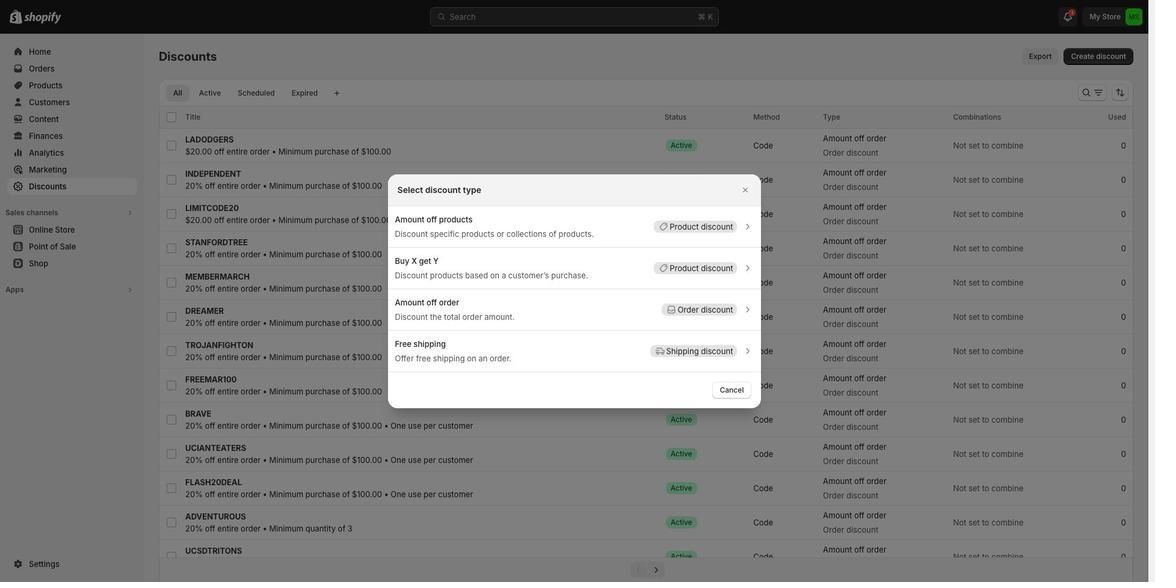 Task type: vqa. For each thing, say whether or not it's contained in the screenshot.
Search
no



Task type: describe. For each thing, give the bounding box(es) containing it.
pagination element
[[159, 558, 1134, 583]]

shopify image
[[24, 12, 61, 24]]



Task type: locate. For each thing, give the bounding box(es) containing it.
tab list
[[164, 84, 328, 102]]

dialog
[[0, 174, 1149, 408]]



